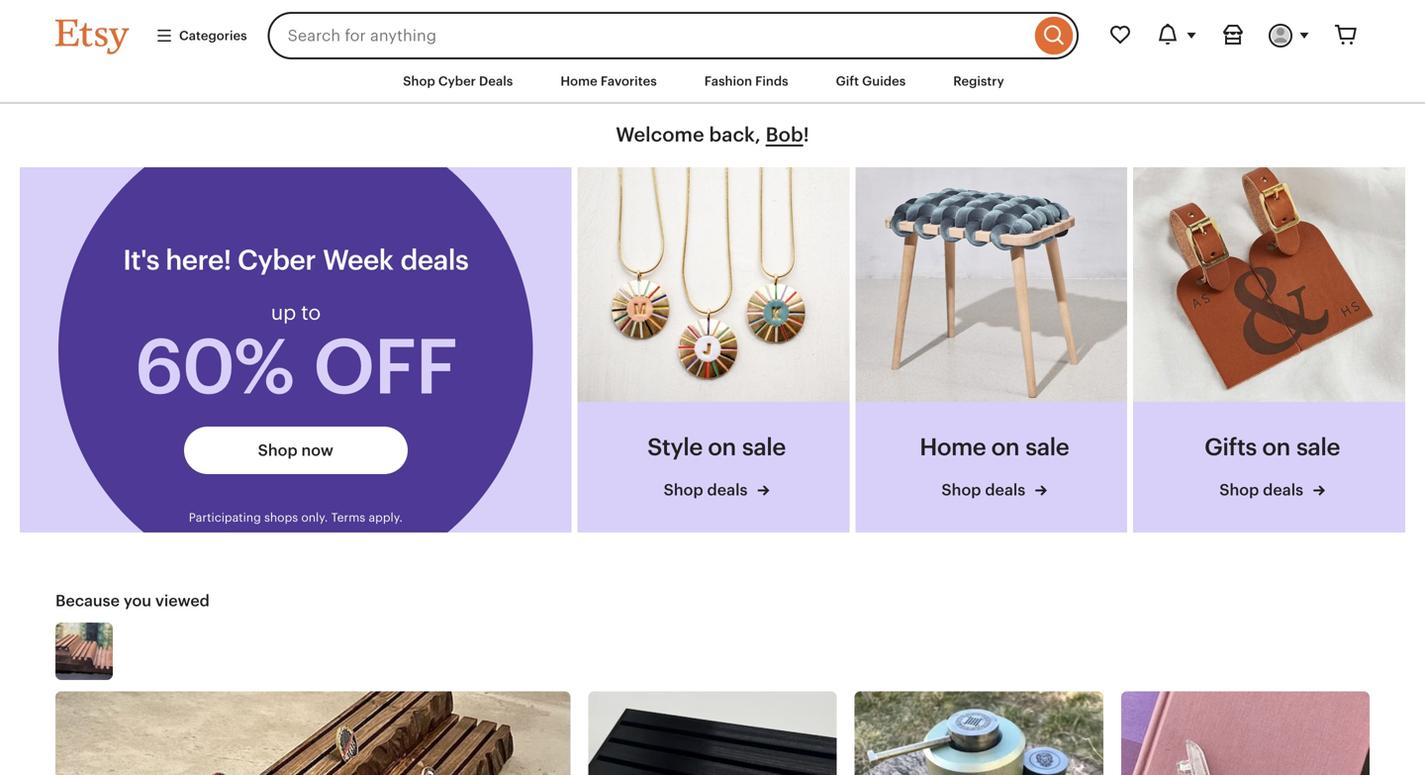 Task type: vqa. For each thing, say whether or not it's contained in the screenshot.
1st (50% from right
no



Task type: describe. For each thing, give the bounding box(es) containing it.
participating shops only. terms apply.
[[189, 511, 403, 524]]

deals for style
[[707, 481, 748, 499]]

viewed
[[155, 592, 210, 610]]

it's
[[123, 244, 159, 276]]

shop deals link for gifts
[[1205, 479, 1340, 501]]

now
[[301, 442, 334, 460]]

shop left now at the bottom of the page
[[258, 442, 298, 460]]

style on sale
[[648, 434, 786, 461]]

cyber
[[438, 74, 476, 89]]

fashion
[[705, 74, 752, 89]]

participating
[[189, 511, 261, 524]]

gifts
[[1205, 434, 1257, 461]]

to
[[301, 301, 321, 324]]

categories button
[[141, 18, 262, 54]]

you
[[124, 592, 152, 610]]

shop cyber deals
[[403, 74, 513, 89]]

favorites
[[601, 74, 657, 89]]

finds
[[756, 74, 789, 89]]

bob link
[[766, 123, 803, 146]]

shop for gifts
[[1220, 481, 1260, 499]]

gift guides link
[[821, 63, 921, 99]]

custom coin minting set coinage coin hand stamped coins custom souvenir coin custom wedding medals image
[[855, 691, 1104, 775]]

because
[[55, 592, 120, 610]]

only.
[[301, 511, 328, 524]]

deals
[[479, 74, 513, 89]]

categories banner
[[20, 0, 1406, 59]]

style
[[648, 434, 703, 461]]

shop now
[[258, 442, 334, 460]]

terms apply.
[[331, 511, 403, 524]]

home favorites link
[[546, 63, 672, 99]]

shop now link
[[184, 427, 408, 474]]

shop for style
[[664, 481, 704, 499]]

because you viewed
[[55, 592, 210, 610]]

home for home on sale
[[920, 434, 986, 461]]

fashion finds
[[705, 74, 789, 89]]

on sale for style on sale
[[708, 434, 786, 461]]

add on item - plate stand for display image
[[1121, 691, 1370, 775]]

up
[[271, 301, 296, 324]]



Task type: locate. For each thing, give the bounding box(es) containing it.
deals down gifts on sale
[[1263, 481, 1304, 499]]

1 shop deals from the left
[[664, 481, 752, 499]]

2 horizontal spatial on sale
[[1263, 434, 1340, 461]]

back,
[[709, 123, 761, 146]]

0 horizontal spatial shop deals
[[664, 481, 752, 499]]

registry link
[[939, 63, 1020, 99]]

1 horizontal spatial deals
[[985, 481, 1026, 499]]

0 vertical spatial home
[[561, 74, 598, 89]]

2 on sale from the left
[[992, 434, 1069, 461]]

2 horizontal spatial deals
[[1263, 481, 1304, 499]]

1 horizontal spatial shop deals
[[942, 481, 1030, 499]]

home on sale
[[920, 434, 1069, 461]]

1 horizontal spatial home
[[920, 434, 986, 461]]

2 deals from the left
[[985, 481, 1026, 499]]

on sale for home on sale
[[992, 434, 1069, 461]]

challenge coin holder display | military / law enforcement / fire fighter coin display rack image
[[55, 623, 113, 680]]

up to 60% off
[[135, 301, 457, 411]]

3 deals from the left
[[1263, 481, 1304, 499]]

3 shop deals from the left
[[1220, 481, 1308, 499]]

1 shop deals link from the left
[[648, 479, 786, 501]]

shop inside "link"
[[403, 74, 435, 89]]

on sale
[[708, 434, 786, 461], [992, 434, 1069, 461], [1263, 434, 1340, 461]]

a set of two light brown leather personalized luggage tags shown side-by-side with imprinted initials and brass buckle straps. image
[[1134, 168, 1406, 402]]

home favorites
[[561, 74, 657, 89]]

shops
[[264, 511, 298, 524]]

0 horizontal spatial on sale
[[708, 434, 786, 461]]

3 shop deals link from the left
[[1205, 479, 1340, 501]]

deals down home on sale
[[985, 481, 1026, 499]]

on sale for gifts on sale
[[1263, 434, 1340, 461]]

1 on sale from the left
[[708, 434, 786, 461]]

cyber week deals
[[238, 244, 469, 276]]

60% off
[[135, 323, 457, 411]]

2 horizontal spatial shop deals
[[1220, 481, 1308, 499]]

fashion finds link
[[690, 63, 804, 99]]

shop deals down gifts on sale
[[1220, 481, 1308, 499]]

a modern handmade weaved bench shown with a sage colored velvet cushion. image
[[856, 168, 1128, 402]]

2 horizontal spatial shop deals link
[[1205, 479, 1340, 501]]

shop down home on sale
[[942, 481, 982, 499]]

1 horizontal spatial on sale
[[992, 434, 1069, 461]]

three colorful personalized charm necklaces featuring an initial on each one, all shown on a thin gold plated chain. image
[[578, 168, 850, 402]]

!
[[803, 123, 810, 146]]

welcome back, bob !
[[616, 123, 810, 146]]

deals down style on sale
[[707, 481, 748, 499]]

1 horizontal spatial shop deals link
[[920, 479, 1069, 501]]

it's here! cyber week deals
[[123, 244, 469, 276]]

0 horizontal spatial shop deals link
[[648, 479, 786, 501]]

menu bar containing shop cyber deals
[[20, 59, 1406, 104]]

menu bar
[[20, 59, 1406, 104]]

0 horizontal spatial deals
[[707, 481, 748, 499]]

welcome
[[616, 123, 705, 146]]

shop deals link for style
[[648, 479, 786, 501]]

none search field inside categories banner
[[268, 12, 1079, 59]]

home
[[561, 74, 598, 89], [920, 434, 986, 461]]

2 shop deals link from the left
[[920, 479, 1069, 501]]

bob
[[766, 123, 803, 146]]

shop deals for home
[[942, 481, 1030, 499]]

shop left cyber
[[403, 74, 435, 89]]

shop deals for style
[[664, 481, 752, 499]]

shop deals link down style on sale
[[648, 479, 786, 501]]

shop deals link down gifts on sale
[[1205, 479, 1340, 501]]

here!
[[166, 244, 231, 276]]

shop deals link down home on sale
[[920, 479, 1069, 501]]

0 horizontal spatial home
[[561, 74, 598, 89]]

gift
[[836, 74, 859, 89]]

home for home favorites
[[561, 74, 598, 89]]

shop down gifts at the right bottom of the page
[[1220, 481, 1260, 499]]

1 deals from the left
[[707, 481, 748, 499]]

guides
[[862, 74, 906, 89]]

shop down style
[[664, 481, 704, 499]]

shop deals link
[[648, 479, 786, 501], [920, 479, 1069, 501], [1205, 479, 1340, 501]]

shop deals down style on sale
[[664, 481, 752, 499]]

gifts on sale
[[1205, 434, 1340, 461]]

None search field
[[268, 12, 1079, 59]]

3 on sale from the left
[[1263, 434, 1340, 461]]

gift guides
[[836, 74, 906, 89]]

shop deals down home on sale
[[942, 481, 1030, 499]]

Search for anything text field
[[268, 12, 1031, 59]]

categories
[[179, 28, 247, 43]]

coin display stand for desk custom options collection exhibit rack gallery military army badge chip holder coin challenge case storage image
[[55, 691, 571, 775]]

shop deals
[[664, 481, 752, 499], [942, 481, 1030, 499], [1220, 481, 1308, 499]]

shop deals link for home
[[920, 479, 1069, 501]]

shop deals for gifts
[[1220, 481, 1308, 499]]

shop
[[403, 74, 435, 89], [258, 442, 298, 460], [664, 481, 704, 499], [942, 481, 982, 499], [1220, 481, 1260, 499]]

deals for gifts
[[1263, 481, 1304, 499]]

deals for home
[[985, 481, 1026, 499]]

shop for home
[[942, 481, 982, 499]]

deals
[[707, 481, 748, 499], [985, 481, 1026, 499], [1263, 481, 1304, 499]]

2 shop deals from the left
[[942, 481, 1030, 499]]

shop cyber deals link
[[388, 63, 528, 99]]

registry
[[954, 74, 1005, 89]]

1 vertical spatial home
[[920, 434, 986, 461]]



